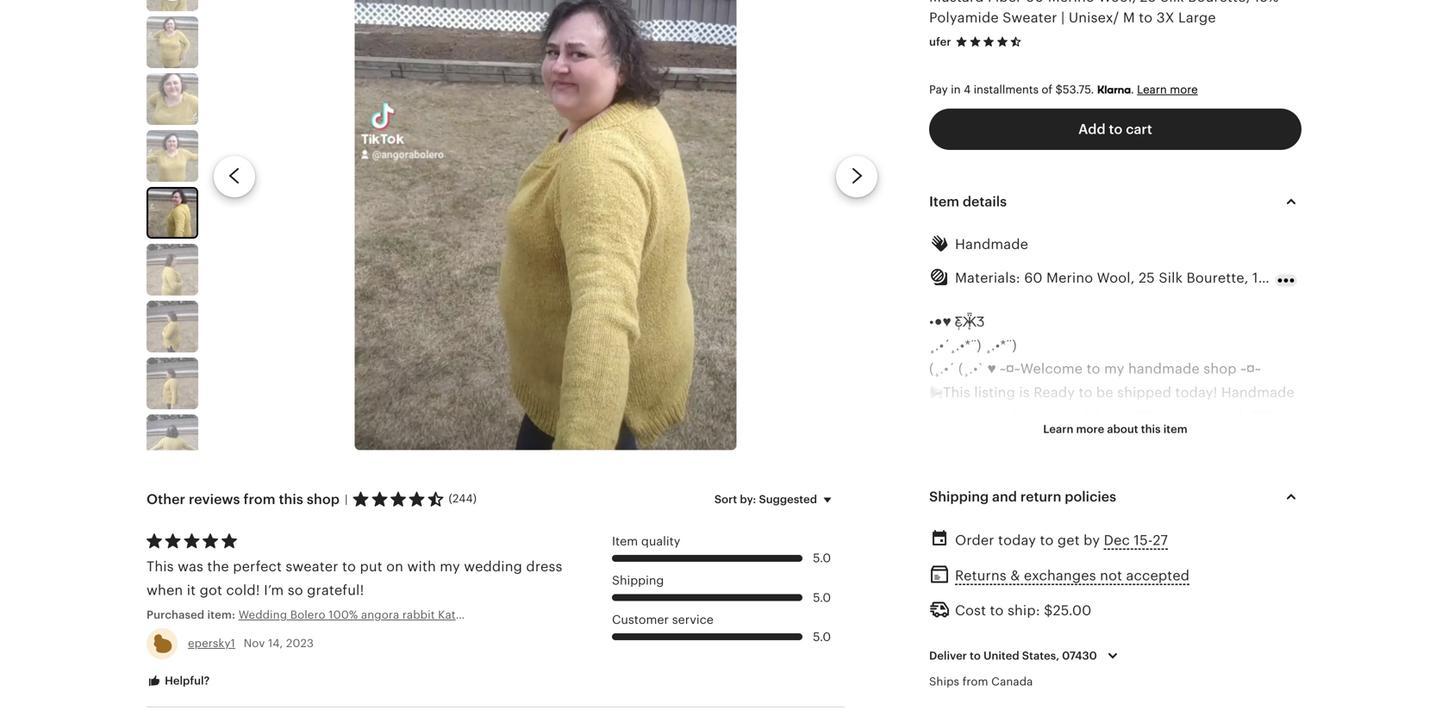Task type: describe. For each thing, give the bounding box(es) containing it.
other reviews from this shop
[[147, 492, 340, 507]]

1 horizontal spatial those
[[1132, 643, 1169, 658]]

2 horizontal spatial it
[[1205, 549, 1214, 564]]

next-
[[929, 525, 963, 541]]

14,
[[268, 637, 283, 650]]

collar/
[[929, 455, 974, 470]]

0 vertical spatial you
[[971, 572, 996, 588]]

even
[[1169, 549, 1201, 564]]

sophisticated
[[960, 478, 1051, 494]]

1 horizontal spatial from
[[962, 675, 988, 688]]

tweed sweater oversize handmade hand knitted mustard fiber image 7 image
[[147, 301, 198, 353]]

1 horizontal spatial it
[[1160, 619, 1169, 635]]

or
[[977, 689, 991, 705]]

polyamide inside •●♥ ƹ̵̡ӝ̵̨̄ʒ ¸.•´¸.•*¨) ¸.•*¨) (¸.•´ (¸.•` ♥ ~¤~welcome to my handmade shop ~¤~ 📢this listing is ready to be shipped today! handmade hand knitted sweater| fiber: 60% merino wool, 25% silk bourette, 15% polyamide sweater/pullover with collar/ unisex/ m to 3x large this sophisticated sweater cardigan is hand-knitted by me. a simple yarn, super squishy and soft- perfect for next-to-skin items... the sweater itself is not itchy at all. even it has wool in it. so, you can wear this sweater with confidence. perfect for those cold winters!! this is one of a kind you can't find it anywhere. this is an outdoor sweater for those who like to dress warmly, but lightly. excellent for hiking, cross-country skiing, or walking the dog. and, if you have an ol
[[1052, 432, 1121, 447]]

unisex/
[[978, 455, 1029, 470]]

who
[[1173, 643, 1202, 658]]

handmade inside •●♥ ƹ̵̡ӝ̵̨̄ʒ ¸.•´¸.•*¨) ¸.•*¨) (¸.•´ (¸.•` ♥ ~¤~welcome to my handmade shop ~¤~ 📢this listing is ready to be shipped today! handmade hand knitted sweater| fiber: 60% merino wool, 25% silk bourette, 15% polyamide sweater/pullover with collar/ unisex/ m to 3x large this sophisticated sweater cardigan is hand-knitted by me. a simple yarn, super squishy and soft- perfect for next-to-skin items... the sweater itself is not itchy at all. even it has wool in it. so, you can wear this sweater with confidence. perfect for those cold winters!! this is one of a kind you can't find it anywhere. this is an outdoor sweater for those who like to dress warmly, but lightly. excellent for hiking, cross-country skiing, or walking the dog. and, if you have an ol
[[1221, 385, 1295, 400]]

27
[[1153, 533, 1168, 548]]

1 horizontal spatial an
[[1222, 689, 1238, 705]]

5.0 for service
[[813, 630, 831, 644]]

hiking,
[[1148, 666, 1193, 681]]

for down knitted
[[1270, 502, 1289, 517]]

shipping and return policies
[[929, 489, 1116, 505]]

is down order today to get by dec 15-27
[[1051, 549, 1062, 564]]

today!
[[1175, 385, 1217, 400]]

not inside button
[[1100, 568, 1122, 584]]

this inside •●♥ ƹ̵̡ӝ̵̨̄ʒ ¸.•´¸.•*¨) ¸.•*¨) (¸.•´ (¸.•` ♥ ~¤~welcome to my handmade shop ~¤~ 📢this listing is ready to be shipped today! handmade hand knitted sweater| fiber: 60% merino wool, 25% silk bourette, 15% polyamide sweater/pullover with collar/ unisex/ m to 3x large this sophisticated sweater cardigan is hand-knitted by me. a simple yarn, super squishy and soft- perfect for next-to-skin items... the sweater itself is not itchy at all. even it has wool in it. so, you can wear this sweater with confidence. perfect for those cold winters!! this is one of a kind you can't find it anywhere. this is an outdoor sweater for those who like to dress warmly, but lightly. excellent for hiking, cross-country skiing, or walking the dog. and, if you have an ol
[[1064, 572, 1089, 588]]

wool, inside •●♥ ƹ̵̡ӝ̵̨̄ʒ ¸.•´¸.•*¨) ¸.•*¨) (¸.•´ (¸.•` ♥ ~¤~welcome to my handmade shop ~¤~ 📢this listing is ready to be shipped today! handmade hand knitted sweater| fiber: 60% merino wool, 25% silk bourette, 15% polyamide sweater/pullover with collar/ unisex/ m to 3x large this sophisticated sweater cardigan is hand-knitted by me. a simple yarn, super squishy and soft- perfect for next-to-skin items... the sweater itself is not itchy at all. even it has wool in it. so, you can wear this sweater with confidence. perfect for those cold winters!! this is one of a kind you can't find it anywhere. this is an outdoor sweater for those who like to dress warmly, but lightly. excellent for hiking, cross-country skiing, or walking the dog. and, if you have an ol
[[1209, 408, 1247, 424]]

was
[[178, 559, 203, 575]]

by:
[[740, 493, 756, 506]]

i'm
[[264, 583, 284, 598]]

add to cart button
[[929, 108, 1302, 150]]

cardigan
[[1112, 478, 1171, 494]]

of inside pay in 4 installments of $53.75. klarna . learn more
[[1042, 83, 1053, 96]]

helpful? button
[[134, 665, 223, 697]]

have
[[1186, 689, 1218, 705]]

tweed sweater oversize handmade hand knitted mustard fiber image 4 image
[[147, 130, 198, 182]]

to-
[[963, 525, 982, 541]]

0 horizontal spatial shop
[[307, 492, 340, 507]]

walking
[[995, 689, 1046, 705]]

tweed sweater oversize handmade hand knitted mustard fiber image 6 image
[[147, 244, 198, 296]]

15
[[1252, 270, 1267, 286]]

0 horizontal spatial handmade
[[955, 236, 1028, 252]]

my for wedding
[[440, 559, 460, 575]]

and inside dropdown button
[[992, 489, 1017, 505]]

to right the like
[[1232, 643, 1246, 658]]

cost
[[955, 603, 986, 618]]

sort by: suggested button
[[701, 481, 851, 518]]

~¤~
[[1240, 361, 1261, 377]]

.
[[1131, 83, 1134, 96]]

epersky1
[[188, 637, 235, 650]]

knitted
[[969, 408, 1017, 424]]

0 vertical spatial merino
[[1046, 270, 1093, 286]]

sort by: suggested
[[714, 493, 817, 506]]

perfect inside this was the perfect sweater to put on with my wedding dress when it got cold! i'm so grateful!
[[233, 559, 282, 575]]

sort
[[714, 493, 737, 506]]

•●♥
[[929, 314, 951, 330]]

15%
[[1023, 432, 1048, 447]]

ready
[[1034, 385, 1075, 400]]

hand
[[929, 408, 965, 424]]

exchanges
[[1024, 568, 1096, 584]]

07430
[[1062, 649, 1097, 662]]

📢this
[[929, 385, 970, 400]]

for up one
[[981, 596, 1000, 611]]

this was the perfect sweater to put on with my wedding dress when it got cold! i'm so grateful!
[[147, 559, 562, 598]]

itself
[[1014, 549, 1047, 564]]

deliver
[[929, 649, 967, 662]]

united
[[983, 649, 1019, 662]]

pay
[[929, 83, 948, 96]]

is down ~¤~welcome
[[1019, 385, 1030, 400]]

1 horizontal spatial tweed sweater oversize handmade hand knitted mustard fiber image 5 image
[[355, 0, 737, 450]]

one
[[975, 619, 1000, 635]]

¸.•*¨)
[[985, 338, 1017, 353]]

item for item details
[[929, 194, 959, 209]]

to inside this was the perfect sweater to put on with my wedding dress when it got cold! i'm so grateful!
[[342, 559, 356, 575]]

the
[[929, 549, 954, 564]]

for up the and,
[[1125, 666, 1144, 681]]

tweed sweater oversize handmade hand knitted mustard fiber image 8 image
[[147, 358, 198, 410]]

customer
[[612, 613, 669, 627]]

outdoor
[[995, 643, 1049, 658]]

$53.75.
[[1055, 83, 1094, 96]]

large
[[1088, 455, 1125, 470]]

learn inside dropdown button
[[1043, 423, 1073, 436]]

learn more about this item
[[1043, 423, 1188, 436]]

skin
[[982, 525, 1009, 541]]

item quality
[[612, 535, 680, 548]]

like
[[1205, 643, 1228, 658]]

by inside •●♥ ƹ̵̡ӝ̵̨̄ʒ ¸.•´¸.•*¨) ¸.•*¨) (¸.•´ (¸.•` ♥ ~¤~welcome to my handmade shop ~¤~ 📢this listing is ready to be shipped today! handmade hand knitted sweater| fiber: 60% merino wool, 25% silk bourette, 15% polyamide sweater/pullover with collar/ unisex/ m to 3x large this sophisticated sweater cardigan is hand-knitted by me. a simple yarn, super squishy and soft- perfect for next-to-skin items... the sweater itself is not itchy at all. even it has wool in it. so, you can wear this sweater with confidence. perfect for those cold winters!! this is one of a kind you can't find it anywhere. this is an outdoor sweater for those who like to dress warmly, but lightly. excellent for hiking, cross-country skiing, or walking the dog. and, if you have an ol
[[1279, 478, 1295, 494]]

sweater/pullover
[[1125, 432, 1239, 447]]

to left the "be"
[[1079, 385, 1093, 400]]

sweater up excellent
[[1053, 643, 1106, 658]]

shipping and return policies button
[[914, 476, 1317, 517]]

reviews
[[189, 492, 240, 507]]

dec
[[1104, 533, 1130, 548]]

silk inside •●♥ ƹ̵̡ӝ̵̨̄ʒ ¸.•´¸.•*¨) ¸.•*¨) (¸.•´ (¸.•` ♥ ~¤~welcome to my handmade shop ~¤~ 📢this listing is ready to be shipped today! handmade hand knitted sweater| fiber: 60% merino wool, 25% silk bourette, 15% polyamide sweater/pullover with collar/ unisex/ m to 3x large this sophisticated sweater cardigan is hand-knitted by me. a simple yarn, super squishy and soft- perfect for next-to-skin items... the sweater itself is not itchy at all. even it has wool in it. so, you can wear this sweater with confidence. perfect for those cold winters!! this is one of a kind you can't find it anywhere. this is an outdoor sweater for those who like to dress warmly, but lightly. excellent for hiking, cross-country skiing, or walking the dog. and, if you have an ol
[[929, 432, 953, 447]]

m
[[1032, 455, 1044, 470]]

60
[[1024, 270, 1043, 286]]

(¸.•´
[[929, 361, 955, 377]]

handmade
[[1128, 361, 1200, 377]]

with inside this was the perfect sweater to put on with my wedding dress when it got cold! i'm so grateful!
[[407, 559, 436, 575]]

it.
[[929, 572, 942, 588]]

1 horizontal spatial polyamide
[[1270, 270, 1340, 286]]

add to cart
[[1078, 121, 1152, 137]]

25
[[1139, 270, 1155, 286]]

1 horizontal spatial with
[[1149, 572, 1178, 588]]

to left 'get'
[[1040, 533, 1054, 548]]

dress inside this was the perfect sweater to put on with my wedding dress when it got cold! i'm so grateful!
[[526, 559, 562, 575]]

3x
[[1066, 455, 1084, 470]]

states,
[[1022, 649, 1059, 662]]

ships from canada
[[929, 675, 1033, 688]]

0 horizontal spatial an
[[975, 643, 991, 658]]

25.00
[[1053, 603, 1092, 618]]

learn inside pay in 4 installments of $53.75. klarna . learn more
[[1137, 83, 1167, 96]]

in inside •●♥ ƹ̵̡ӝ̵̨̄ʒ ¸.•´¸.•*¨) ¸.•*¨) (¸.•´ (¸.•` ♥ ~¤~welcome to my handmade shop ~¤~ 📢this listing is ready to be shipped today! handmade hand knitted sweater| fiber: 60% merino wool, 25% silk bourette, 15% polyamide sweater/pullover with collar/ unisex/ m to 3x large this sophisticated sweater cardigan is hand-knitted by me. a simple yarn, super squishy and soft- perfect for next-to-skin items... the sweater itself is not itchy at all. even it has wool in it. so, you can wear this sweater with confidence. perfect for those cold winters!! this is one of a kind you can't find it anywhere. this is an outdoor sweater for those who like to dress warmly, but lightly. excellent for hiking, cross-country skiing, or walking the dog. and, if you have an ol
[[1280, 549, 1293, 564]]

4
[[964, 83, 971, 96]]

2 horizontal spatial you
[[1158, 689, 1182, 705]]

item details
[[929, 194, 1007, 209]]

not inside •●♥ ƹ̵̡ӝ̵̨̄ʒ ¸.•´¸.•*¨) ¸.•*¨) (¸.•´ (¸.•` ♥ ~¤~welcome to my handmade shop ~¤~ 📢this listing is ready to be shipped today! handmade hand knitted sweater| fiber: 60% merino wool, 25% silk bourette, 15% polyamide sweater/pullover with collar/ unisex/ m to 3x large this sophisticated sweater cardigan is hand-knitted by me. a simple yarn, super squishy and soft- perfect for next-to-skin items... the sweater itself is not itchy at all. even it has wool in it. so, you can wear this sweater with confidence. perfect for those cold winters!! this is one of a kind you can't find it anywhere. this is an outdoor sweater for those who like to dress warmly, but lightly. excellent for hiking, cross-country skiing, or walking the dog. and, if you have an ol
[[1066, 549, 1088, 564]]

helpful?
[[162, 674, 210, 687]]

add
[[1078, 121, 1106, 137]]

merino inside •●♥ ƹ̵̡ӝ̵̨̄ʒ ¸.•´¸.•*¨) ¸.•*¨) (¸.•´ (¸.•` ♥ ~¤~welcome to my handmade shop ~¤~ 📢this listing is ready to be shipped today! handmade hand knitted sweater| fiber: 60% merino wool, 25% silk bourette, 15% polyamide sweater/pullover with collar/ unisex/ m to 3x large this sophisticated sweater cardigan is hand-knitted by me. a simple yarn, super squishy and soft- perfect for next-to-skin items... the sweater itself is not itchy at all. even it has wool in it. so, you can wear this sweater with confidence. perfect for those cold winters!! this is one of a kind you can't find it anywhere. this is an outdoor sweater for those who like to dress warmly, but lightly. excellent for hiking, cross-country skiing, or walking the dog. and, if you have an ol
[[1159, 408, 1206, 424]]

sweater up winters!!
[[1093, 572, 1145, 588]]

materials:
[[955, 270, 1020, 286]]

canada
[[991, 675, 1033, 688]]

anywhere.
[[1173, 619, 1243, 635]]

(244)
[[449, 492, 477, 505]]

simple
[[971, 502, 1016, 517]]

0 horizontal spatial by
[[1084, 533, 1100, 548]]

more inside dropdown button
[[1076, 423, 1104, 436]]

got
[[200, 583, 222, 598]]

this inside this was the perfect sweater to put on with my wedding dress when it got cold! i'm so grateful!
[[147, 559, 174, 575]]



Task type: vqa. For each thing, say whether or not it's contained in the screenshot.
from to the left
yes



Task type: locate. For each thing, give the bounding box(es) containing it.
item for item quality
[[612, 535, 638, 548]]

sweater up so
[[286, 559, 338, 575]]

of left a
[[1004, 619, 1018, 635]]

dress right wedding at the bottom
[[526, 559, 562, 575]]

to inside add to cart button
[[1109, 121, 1123, 137]]

other
[[147, 492, 185, 507]]

1 vertical spatial item
[[612, 535, 638, 548]]

returns
[[955, 568, 1007, 584]]

sweater down order
[[958, 549, 1010, 564]]

1 vertical spatial more
[[1076, 423, 1104, 436]]

0 vertical spatial more
[[1170, 83, 1198, 96]]

my inside •●♥ ƹ̵̡ӝ̵̨̄ʒ ¸.•´¸.•*¨) ¸.•*¨) (¸.•´ (¸.•` ♥ ~¤~welcome to my handmade shop ~¤~ 📢this listing is ready to be shipped today! handmade hand knitted sweater| fiber: 60% merino wool, 25% silk bourette, 15% polyamide sweater/pullover with collar/ unisex/ m to 3x large this sophisticated sweater cardigan is hand-knitted by me. a simple yarn, super squishy and soft- perfect for next-to-skin items... the sweater itself is not itchy at all. even it has wool in it. so, you can wear this sweater with confidence. perfect for those cold winters!! this is one of a kind you can't find it anywhere. this is an outdoor sweater for those who like to dress warmly, but lightly. excellent for hiking, cross-country skiing, or walking the dog. and, if you have an ol
[[1104, 361, 1124, 377]]

with right on
[[407, 559, 436, 575]]

0 vertical spatial polyamide
[[1270, 270, 1340, 286]]

1 horizontal spatial of
[[1042, 83, 1053, 96]]

0 vertical spatial shipping
[[929, 489, 989, 505]]

perfect
[[1217, 502, 1266, 517], [233, 559, 282, 575]]

0 horizontal spatial my
[[440, 559, 460, 575]]

tweed sweater oversize handmade hand knitted mustard fiber image 2 image
[[147, 17, 198, 68]]

with down all.
[[1149, 572, 1178, 588]]

1 horizontal spatial dress
[[1250, 643, 1286, 658]]

item left details
[[929, 194, 959, 209]]

in left 4
[[951, 83, 961, 96]]

to inside 'deliver to united states, 07430' dropdown button
[[970, 649, 981, 662]]

sweater up super
[[1055, 478, 1108, 494]]

cold
[[1045, 596, 1084, 611]]

1 horizontal spatial shipping
[[929, 489, 989, 505]]

pay in 4 installments of $53.75. klarna . learn more
[[929, 83, 1198, 97]]

cost to ship: $ 25.00
[[955, 603, 1092, 618]]

to up the "be"
[[1087, 361, 1100, 377]]

more left about
[[1076, 423, 1104, 436]]

it left has
[[1205, 549, 1214, 564]]

silk down hand
[[929, 432, 953, 447]]

0 horizontal spatial of
[[1004, 619, 1018, 635]]

this left item at the bottom of the page
[[1141, 423, 1161, 436]]

details
[[963, 194, 1007, 209]]

you down 25.00 at the bottom of the page
[[1066, 619, 1090, 635]]

the inside this was the perfect sweater to put on with my wedding dress when it got cold! i'm so grateful!
[[207, 559, 229, 575]]

more inside pay in 4 installments of $53.75. klarna . learn more
[[1170, 83, 1198, 96]]

about
[[1107, 423, 1138, 436]]

1 vertical spatial polyamide
[[1052, 432, 1121, 447]]

0 vertical spatial dress
[[526, 559, 562, 575]]

0 horizontal spatial learn
[[1043, 423, 1073, 436]]

so,
[[946, 572, 968, 588]]

and down the 'unisex/'
[[992, 489, 1017, 505]]

1 horizontal spatial perfect
[[1217, 502, 1266, 517]]

2 vertical spatial it
[[1160, 619, 1169, 635]]

0 horizontal spatial merino
[[1046, 270, 1093, 286]]

quality
[[641, 535, 680, 548]]

shop inside •●♥ ƹ̵̡ӝ̵̨̄ʒ ¸.•´¸.•*¨) ¸.•*¨) (¸.•´ (¸.•` ♥ ~¤~welcome to my handmade shop ~¤~ 📢this listing is ready to be shipped today! handmade hand knitted sweater| fiber: 60% merino wool, 25% silk bourette, 15% polyamide sweater/pullover with collar/ unisex/ m to 3x large this sophisticated sweater cardigan is hand-knitted by me. a simple yarn, super squishy and soft- perfect for next-to-skin items... the sweater itself is not itchy at all. even it has wool in it. so, you can wear this sweater with confidence. perfect for those cold winters!! this is one of a kind you can't find it anywhere. this is an outdoor sweater for those who like to dress warmly, but lightly. excellent for hiking, cross-country skiing, or walking the dog. and, if you have an ol
[[1204, 361, 1237, 377]]

purchased item:
[[147, 609, 239, 622]]

deliver to united states, 07430
[[929, 649, 1097, 662]]

hand-
[[1189, 478, 1228, 494]]

2 horizontal spatial this
[[1141, 423, 1161, 436]]

0 vertical spatial this
[[1141, 423, 1161, 436]]

my up the "be"
[[1104, 361, 1124, 377]]

so
[[288, 583, 303, 598]]

polyamide right 15
[[1270, 270, 1340, 286]]

0 vertical spatial silk
[[1159, 270, 1183, 286]]

to right "m"
[[1048, 455, 1062, 470]]

is down cost
[[960, 619, 971, 635]]

0 vertical spatial item
[[929, 194, 959, 209]]

item:
[[207, 609, 235, 622]]

learn right .
[[1137, 83, 1167, 96]]

an down "cross-"
[[1222, 689, 1238, 705]]

1 vertical spatial this
[[279, 492, 303, 507]]

shipping for shipping
[[612, 574, 664, 587]]

by up itchy
[[1084, 533, 1100, 548]]

those down find
[[1132, 643, 1169, 658]]

sweater inside this was the perfect sweater to put on with my wedding dress when it got cold! i'm so grateful!
[[286, 559, 338, 575]]

shipping down collar/
[[929, 489, 989, 505]]

by right knitted
[[1279, 478, 1295, 494]]

1 horizontal spatial handmade
[[1221, 385, 1295, 400]]

perfect down knitted
[[1217, 502, 1266, 517]]

purchased
[[147, 609, 204, 622]]

0 vertical spatial my
[[1104, 361, 1124, 377]]

1 horizontal spatial wool,
[[1209, 408, 1247, 424]]

those
[[1004, 596, 1041, 611], [1132, 643, 1169, 658]]

it inside this was the perfect sweater to put on with my wedding dress when it got cold! i'm so grateful!
[[187, 583, 196, 598]]

ship:
[[1008, 603, 1040, 618]]

2 horizontal spatial with
[[1243, 432, 1271, 447]]

0 vertical spatial those
[[1004, 596, 1041, 611]]

get
[[1058, 533, 1080, 548]]

when
[[147, 583, 183, 598]]

more right .
[[1170, 83, 1198, 96]]

merino up sweater/pullover
[[1159, 408, 1206, 424]]

tweed sweater oversize handmade hand knitted mustard fiber image 9 image
[[147, 415, 198, 466]]

to up one
[[990, 603, 1004, 618]]

0 vertical spatial shop
[[1204, 361, 1237, 377]]

the inside •●♥ ƹ̵̡ӝ̵̨̄ʒ ¸.•´¸.•*¨) ¸.•*¨) (¸.•´ (¸.•` ♥ ~¤~welcome to my handmade shop ~¤~ 📢this listing is ready to be shipped today! handmade hand knitted sweater| fiber: 60% merino wool, 25% silk bourette, 15% polyamide sweater/pullover with collar/ unisex/ m to 3x large this sophisticated sweater cardigan is hand-knitted by me. a simple yarn, super squishy and soft- perfect for next-to-skin items... the sweater itself is not itchy at all. even it has wool in it. so, you can wear this sweater with confidence. perfect for those cold winters!! this is one of a kind you can't find it anywhere. this is an outdoor sweater for those who like to dress warmly, but lightly. excellent for hiking, cross-country skiing, or walking the dog. and, if you have an ol
[[1050, 689, 1072, 705]]

ships
[[929, 675, 959, 688]]

1 horizontal spatial the
[[1050, 689, 1072, 705]]

klarna
[[1097, 83, 1131, 97]]

2 5.0 from the top
[[813, 591, 831, 604]]

0 horizontal spatial more
[[1076, 423, 1104, 436]]

learn down ready
[[1043, 423, 1073, 436]]

1 vertical spatial you
[[1066, 619, 1090, 635]]

perfect inside •●♥ ƹ̵̡ӝ̵̨̄ʒ ¸.•´¸.•*¨) ¸.•*¨) (¸.•´ (¸.•` ♥ ~¤~welcome to my handmade shop ~¤~ 📢this listing is ready to be shipped today! handmade hand knitted sweater| fiber: 60% merino wool, 25% silk bourette, 15% polyamide sweater/pullover with collar/ unisex/ m to 3x large this sophisticated sweater cardigan is hand-knitted by me. a simple yarn, super squishy and soft- perfect for next-to-skin items... the sweater itself is not itchy at all. even it has wool in it. so, you can wear this sweater with confidence. perfect for those cold winters!! this is one of a kind you can't find it anywhere. this is an outdoor sweater for those who like to dress warmly, but lightly. excellent for hiking, cross-country skiing, or walking the dog. and, if you have an ol
[[1217, 502, 1266, 517]]

1 horizontal spatial more
[[1170, 83, 1198, 96]]

this up cold
[[1064, 572, 1089, 588]]

it left got
[[187, 583, 196, 598]]

learn
[[1137, 83, 1167, 96], [1043, 423, 1073, 436]]

an down one
[[975, 643, 991, 658]]

1 horizontal spatial silk
[[1159, 270, 1183, 286]]

nov
[[244, 637, 265, 650]]

0 horizontal spatial perfect
[[233, 559, 282, 575]]

0 horizontal spatial with
[[407, 559, 436, 575]]

listing
[[974, 385, 1015, 400]]

to left put
[[342, 559, 356, 575]]

1 vertical spatial of
[[1004, 619, 1018, 635]]

1 vertical spatial dress
[[1250, 643, 1286, 658]]

1 vertical spatial perfect
[[233, 559, 282, 575]]

wool
[[1244, 549, 1277, 564]]

item details button
[[914, 181, 1317, 222]]

item inside dropdown button
[[929, 194, 959, 209]]

bourette,
[[1187, 270, 1249, 286], [957, 432, 1019, 447]]

today
[[998, 533, 1036, 548]]

of inside •●♥ ƹ̵̡ӝ̵̨̄ʒ ¸.•´¸.•*¨) ¸.•*¨) (¸.•´ (¸.•` ♥ ~¤~welcome to my handmade shop ~¤~ 📢this listing is ready to be shipped today! handmade hand knitted sweater| fiber: 60% merino wool, 25% silk bourette, 15% polyamide sweater/pullover with collar/ unisex/ m to 3x large this sophisticated sweater cardigan is hand-knitted by me. a simple yarn, super squishy and soft- perfect for next-to-skin items... the sweater itself is not itchy at all. even it has wool in it. so, you can wear this sweater with confidence. perfect for those cold winters!! this is one of a kind you can't find it anywhere. this is an outdoor sweater for those who like to dress warmly, but lightly. excellent for hiking, cross-country skiing, or walking the dog. and, if you have an ol
[[1004, 619, 1018, 635]]

shop left ~¤~
[[1204, 361, 1237, 377]]

materials: 60 merino wool, 25 silk bourette, 15 polyamide
[[955, 270, 1340, 286]]

this up warmly,
[[929, 643, 957, 658]]

1 horizontal spatial learn
[[1137, 83, 1167, 96]]

1 vertical spatial not
[[1100, 568, 1122, 584]]

1 vertical spatial those
[[1132, 643, 1169, 658]]

kind
[[1033, 619, 1062, 635]]

this down perfect
[[929, 619, 957, 635]]

bourette, inside •●♥ ƹ̵̡ӝ̵̨̄ʒ ¸.•´¸.•*¨) ¸.•*¨) (¸.•´ (¸.•` ♥ ~¤~welcome to my handmade shop ~¤~ 📢this listing is ready to be shipped today! handmade hand knitted sweater| fiber: 60% merino wool, 25% silk bourette, 15% polyamide sweater/pullover with collar/ unisex/ m to 3x large this sophisticated sweater cardigan is hand-knitted by me. a simple yarn, super squishy and soft- perfect for next-to-skin items... the sweater itself is not itchy at all. even it has wool in it. so, you can wear this sweater with confidence. perfect for those cold winters!! this is one of a kind you can't find it anywhere. this is an outdoor sweater for those who like to dress warmly, but lightly. excellent for hiking, cross-country skiing, or walking the dog. and, if you have an ol
[[957, 432, 1019, 447]]

it right find
[[1160, 619, 1169, 635]]

tweed sweater oversize handmade hand knitted mustard fiber image 5 image
[[355, 0, 737, 450], [148, 189, 197, 237]]

25%
[[1251, 408, 1278, 424]]

learn more about this item button
[[1030, 414, 1200, 445]]

this for item
[[1141, 423, 1161, 436]]

3 5.0 from the top
[[813, 630, 831, 644]]

15-
[[1134, 533, 1153, 548]]

accepted
[[1126, 568, 1190, 584]]

~¤~welcome
[[1000, 361, 1083, 377]]

1 horizontal spatial you
[[1066, 619, 1090, 635]]

yarn,
[[1020, 502, 1053, 517]]

epersky1 link
[[188, 637, 235, 650]]

0 horizontal spatial those
[[1004, 596, 1041, 611]]

wool, left 25
[[1097, 270, 1135, 286]]

0 vertical spatial in
[[951, 83, 961, 96]]

to left united
[[970, 649, 981, 662]]

you right the so,
[[971, 572, 996, 588]]

my inside this was the perfect sweater to put on with my wedding dress when it got cold! i'm so grateful!
[[440, 559, 460, 575]]

0 vertical spatial bourette,
[[1187, 270, 1249, 286]]

polyamide
[[1270, 270, 1340, 286], [1052, 432, 1121, 447]]

wool, left the 25%
[[1209, 408, 1247, 424]]

0 horizontal spatial dress
[[526, 559, 562, 575]]

squishy
[[1099, 502, 1150, 517]]

0 horizontal spatial not
[[1066, 549, 1088, 564]]

find
[[1130, 619, 1157, 635]]

0 horizontal spatial silk
[[929, 432, 953, 447]]

1 vertical spatial 5.0
[[813, 591, 831, 604]]

and,
[[1110, 689, 1141, 705]]

installments
[[974, 83, 1039, 96]]

wear
[[1028, 572, 1061, 588]]

ƹ̵̡ӝ̵̨̄ʒ
[[955, 314, 984, 330]]

shop left |
[[307, 492, 340, 507]]

in inside pay in 4 installments of $53.75. klarna . learn more
[[951, 83, 961, 96]]

my left wedding at the bottom
[[440, 559, 460, 575]]

this up me.
[[929, 478, 957, 494]]

deliver to united states, 07430 button
[[916, 638, 1136, 674]]

0 vertical spatial handmade
[[955, 236, 1028, 252]]

0 vertical spatial from
[[244, 492, 275, 507]]

|
[[345, 493, 348, 506]]

learn more button
[[1137, 83, 1198, 96]]

5.0
[[813, 552, 831, 565], [813, 591, 831, 604], [813, 630, 831, 644]]

0 horizontal spatial bourette,
[[957, 432, 1019, 447]]

1 horizontal spatial by
[[1279, 478, 1295, 494]]

0 vertical spatial not
[[1066, 549, 1088, 564]]

0 vertical spatial an
[[975, 643, 991, 658]]

of left '$53.75.' on the right top
[[1042, 83, 1053, 96]]

&
[[1010, 568, 1020, 584]]

you right if
[[1158, 689, 1182, 705]]

0 horizontal spatial shipping
[[612, 574, 664, 587]]

a
[[958, 502, 968, 517]]

and inside •●♥ ƹ̵̡ӝ̵̨̄ʒ ¸.•´¸.•*¨) ¸.•*¨) (¸.•´ (¸.•` ♥ ~¤~welcome to my handmade shop ~¤~ 📢this listing is ready to be shipped today! handmade hand knitted sweater| fiber: 60% merino wool, 25% silk bourette, 15% polyamide sweater/pullover with collar/ unisex/ m to 3x large this sophisticated sweater cardigan is hand-knitted by me. a simple yarn, super squishy and soft- perfect for next-to-skin items... the sweater itself is not itchy at all. even it has wool in it. so, you can wear this sweater with confidence. perfect for those cold winters!! this is one of a kind you can't find it anywhere. this is an outdoor sweater for those who like to dress warmly, but lightly. excellent for hiking, cross-country skiing, or walking the dog. and, if you have an ol
[[1154, 502, 1179, 517]]

handmade up the 25%
[[1221, 385, 1295, 400]]

shipping inside dropdown button
[[929, 489, 989, 505]]

0 vertical spatial the
[[207, 559, 229, 575]]

sweater|
[[1021, 408, 1080, 424]]

(¸.•`
[[958, 361, 984, 377]]

0 horizontal spatial in
[[951, 83, 961, 96]]

1 horizontal spatial in
[[1280, 549, 1293, 564]]

is up warmly,
[[960, 643, 971, 658]]

customer service
[[612, 613, 714, 627]]

can
[[1000, 572, 1024, 588]]

bourette, left 15
[[1187, 270, 1249, 286]]

at
[[1129, 549, 1142, 564]]

1 vertical spatial an
[[1222, 689, 1238, 705]]

dress up country
[[1250, 643, 1286, 658]]

1 vertical spatial handmade
[[1221, 385, 1295, 400]]

1 horizontal spatial my
[[1104, 361, 1124, 377]]

on
[[386, 559, 403, 575]]

from up or on the bottom right of the page
[[962, 675, 988, 688]]

silk right 25
[[1159, 270, 1183, 286]]

0 horizontal spatial item
[[612, 535, 638, 548]]

0 horizontal spatial tweed sweater oversize handmade hand knitted mustard fiber image 5 image
[[148, 189, 197, 237]]

1 vertical spatial in
[[1280, 549, 1293, 564]]

suggested
[[759, 493, 817, 506]]

items...
[[1013, 525, 1062, 541]]

1 horizontal spatial item
[[929, 194, 959, 209]]

0 horizontal spatial you
[[971, 572, 996, 588]]

1 vertical spatial it
[[187, 583, 196, 598]]

2 vertical spatial you
[[1158, 689, 1182, 705]]

shipping for shipping and return policies
[[929, 489, 989, 505]]

1 horizontal spatial bourette,
[[1187, 270, 1249, 286]]

not down itchy
[[1100, 568, 1122, 584]]

can't
[[1094, 619, 1126, 635]]

perfect
[[929, 596, 977, 611]]

if
[[1145, 689, 1154, 705]]

tweed sweater oversize handmade hand knitted mustard fiber image 3 image
[[147, 73, 198, 125]]

cross-
[[1197, 666, 1238, 681]]

1 vertical spatial merino
[[1159, 408, 1206, 424]]

in right wool
[[1280, 549, 1293, 564]]

1 vertical spatial shop
[[307, 492, 340, 507]]

this for shop
[[279, 492, 303, 507]]

0 vertical spatial learn
[[1137, 83, 1167, 96]]

this left |
[[279, 492, 303, 507]]

2 vertical spatial this
[[1064, 572, 1089, 588]]

this
[[929, 478, 957, 494], [147, 559, 174, 575], [929, 619, 957, 635], [929, 643, 957, 658]]

handmade up materials:
[[955, 236, 1028, 252]]

not down 'get'
[[1066, 549, 1088, 564]]

is left hand-
[[1175, 478, 1185, 494]]

merino right 60
[[1046, 270, 1093, 286]]

♥
[[988, 361, 996, 377]]

1 horizontal spatial and
[[1154, 502, 1179, 517]]

0 horizontal spatial and
[[992, 489, 1017, 505]]

all.
[[1145, 549, 1165, 564]]

0 vertical spatial wool,
[[1097, 270, 1135, 286]]

a
[[1021, 619, 1029, 635]]

5.0 for quality
[[813, 552, 831, 565]]

the up got
[[207, 559, 229, 575]]

1 vertical spatial from
[[962, 675, 988, 688]]

0 horizontal spatial this
[[279, 492, 303, 507]]

this inside dropdown button
[[1141, 423, 1161, 436]]

shipping up customer
[[612, 574, 664, 587]]

0 vertical spatial perfect
[[1217, 502, 1266, 517]]

for down can't on the bottom right of page
[[1109, 643, 1128, 658]]

0 vertical spatial 5.0
[[813, 552, 831, 565]]

1 5.0 from the top
[[813, 552, 831, 565]]

1 vertical spatial shipping
[[612, 574, 664, 587]]

item left quality
[[612, 535, 638, 548]]

0 horizontal spatial from
[[244, 492, 275, 507]]

this up when
[[147, 559, 174, 575]]

from right reviews
[[244, 492, 275, 507]]

perfect up cold!
[[233, 559, 282, 575]]

1 vertical spatial wool,
[[1209, 408, 1247, 424]]

and up 27
[[1154, 502, 1179, 517]]

1 horizontal spatial shop
[[1204, 361, 1237, 377]]

the left dog.
[[1050, 689, 1072, 705]]

polyamide up 3x
[[1052, 432, 1121, 447]]

dress inside •●♥ ƹ̵̡ӝ̵̨̄ʒ ¸.•´¸.•*¨) ¸.•*¨) (¸.•´ (¸.•` ♥ ~¤~welcome to my handmade shop ~¤~ 📢this listing is ready to be shipped today! handmade hand knitted sweater| fiber: 60% merino wool, 25% silk bourette, 15% polyamide sweater/pullover with collar/ unisex/ m to 3x large this sophisticated sweater cardigan is hand-knitted by me. a simple yarn, super squishy and soft- perfect for next-to-skin items... the sweater itself is not itchy at all. even it has wool in it. so, you can wear this sweater with confidence. perfect for those cold winters!! this is one of a kind you can't find it anywhere. this is an outdoor sweater for those who like to dress warmly, but lightly. excellent for hiking, cross-country skiing, or walking the dog. and, if you have an ol
[[1250, 643, 1286, 658]]

returns & exchanges not accepted
[[955, 568, 1190, 584]]

my for handmade
[[1104, 361, 1124, 377]]

but
[[985, 666, 1007, 681]]

bourette, down knitted
[[957, 432, 1019, 447]]

2 vertical spatial 5.0
[[813, 630, 831, 644]]

0 vertical spatial of
[[1042, 83, 1053, 96]]

1 vertical spatial by
[[1084, 533, 1100, 548]]

to left cart
[[1109, 121, 1123, 137]]

1 vertical spatial the
[[1050, 689, 1072, 705]]

policies
[[1065, 489, 1116, 505]]

with down the 25%
[[1243, 432, 1271, 447]]

•●♥ ƹ̵̡ӝ̵̨̄ʒ ¸.•´¸.•*¨) ¸.•*¨) (¸.•´ (¸.•` ♥ ~¤~welcome to my handmade shop ~¤~ 📢this listing is ready to be shipped today! handmade hand knitted sweater| fiber: 60% merino wool, 25% silk bourette, 15% polyamide sweater/pullover with collar/ unisex/ m to 3x large this sophisticated sweater cardigan is hand-knitted by me. a simple yarn, super squishy and soft- perfect for next-to-skin items... the sweater itself is not itchy at all. even it has wool in it. so, you can wear this sweater with confidence. perfect for those cold winters!! this is one of a kind you can't find it anywhere. this is an outdoor sweater for those who like to dress warmly, but lightly. excellent for hiking, cross-country skiing, or walking the dog. and, if you have an ol
[[929, 314, 1297, 710]]

those up a
[[1004, 596, 1041, 611]]

knitted
[[1228, 478, 1275, 494]]

shop
[[1204, 361, 1237, 377], [307, 492, 340, 507]]



